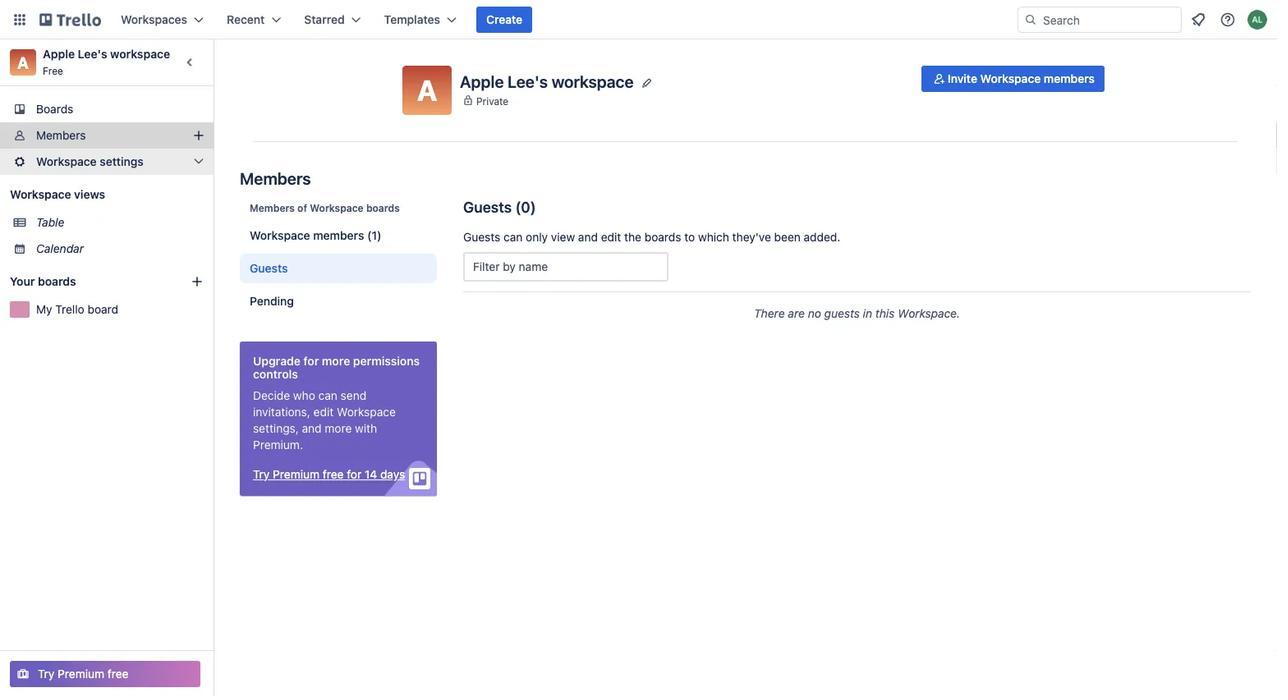 Task type: describe. For each thing, give the bounding box(es) containing it.
there are no guests in this workspace.
[[754, 307, 961, 320]]

been
[[775, 230, 801, 244]]

invitations,
[[253, 406, 311, 419]]

can inside 'upgrade for more permissions controls decide who can send invitations, edit workspace settings, and more with premium.'
[[319, 389, 338, 403]]

try premium free button
[[10, 661, 201, 688]]

upgrade for more permissions controls decide who can send invitations, edit workspace settings, and more with premium.
[[253, 355, 420, 452]]

try for try premium free for 14 days
[[253, 468, 270, 482]]

my trello board link
[[36, 302, 204, 318]]

2 vertical spatial members
[[250, 202, 295, 214]]

who
[[293, 389, 315, 403]]

workspace settings
[[36, 155, 144, 168]]

workspace up the table
[[10, 188, 71, 201]]

recent
[[227, 13, 265, 26]]

a for a button
[[417, 73, 437, 107]]

apple lee's workspace link
[[43, 47, 170, 61]]

workspace down of
[[250, 229, 310, 242]]

settings
[[100, 155, 144, 168]]

workspace for apple lee's workspace free
[[110, 47, 170, 61]]

create
[[486, 13, 523, 26]]

settings,
[[253, 422, 299, 436]]

controls
[[253, 368, 298, 381]]

0
[[521, 198, 531, 216]]

workspaces button
[[111, 7, 214, 33]]

primary element
[[0, 0, 1278, 39]]

lee's for apple lee's workspace free
[[78, 47, 107, 61]]

starred
[[304, 13, 345, 26]]

0 vertical spatial guests
[[463, 198, 512, 216]]

2 horizontal spatial boards
[[645, 230, 682, 244]]

workspace inside 'upgrade for more permissions controls decide who can send invitations, edit workspace settings, and more with premium.'
[[337, 406, 396, 419]]

1 vertical spatial members
[[240, 168, 311, 188]]

with
[[355, 422, 377, 436]]

workspace.
[[898, 307, 961, 320]]

apple lee's workspace free
[[43, 47, 170, 76]]

apple lee's workspace
[[460, 72, 634, 91]]

workspace views
[[10, 188, 105, 201]]

table link
[[36, 214, 204, 231]]

add board image
[[191, 275, 204, 288]]

apple for apple lee's workspace
[[460, 72, 504, 91]]

your boards
[[10, 275, 76, 288]]

of
[[298, 202, 307, 214]]

only
[[526, 230, 548, 244]]

(
[[516, 198, 521, 216]]

members link
[[0, 122, 214, 149]]

free
[[43, 65, 63, 76]]

added.
[[804, 230, 841, 244]]

this
[[876, 307, 895, 320]]

in
[[863, 307, 873, 320]]

workspace for apple lee's workspace
[[552, 72, 634, 91]]

calendar link
[[36, 241, 204, 257]]

workspace inside workspace settings dropdown button
[[36, 155, 97, 168]]

invite workspace members
[[948, 72, 1095, 85]]

starred button
[[294, 7, 371, 33]]

there
[[754, 307, 785, 320]]

try for try premium free
[[38, 668, 55, 681]]

1 horizontal spatial can
[[504, 230, 523, 244]]

members of workspace boards
[[250, 202, 400, 214]]

for inside button
[[347, 468, 362, 482]]

templates button
[[374, 7, 467, 33]]

guests for guests can only view and edit the boards to which they've been added.
[[463, 230, 501, 244]]

days
[[380, 468, 405, 482]]

private
[[477, 95, 509, 107]]

boards link
[[0, 96, 214, 122]]

create button
[[477, 7, 533, 33]]

search image
[[1025, 13, 1038, 26]]

a link
[[10, 49, 36, 76]]

members inside 'button'
[[1044, 72, 1095, 85]]

send
[[341, 389, 367, 403]]

1 horizontal spatial edit
[[601, 230, 621, 244]]

free for try premium free
[[108, 668, 129, 681]]

guests
[[825, 307, 860, 320]]

calendar
[[36, 242, 84, 256]]

14
[[365, 468, 377, 482]]

Search field
[[1038, 7, 1182, 32]]



Task type: vqa. For each thing, say whether or not it's contained in the screenshot.
trello.card image related to Trello
no



Task type: locate. For each thing, give the bounding box(es) containing it.
0 horizontal spatial premium
[[58, 668, 104, 681]]

free for try premium free for 14 days
[[323, 468, 344, 482]]

1 vertical spatial try
[[38, 668, 55, 681]]

boards up my
[[38, 275, 76, 288]]

guests inside "link"
[[250, 262, 288, 275]]

0 vertical spatial premium
[[273, 468, 320, 482]]

0 vertical spatial workspace
[[110, 47, 170, 61]]

0 vertical spatial a
[[17, 53, 29, 72]]

permissions
[[353, 355, 420, 368]]

edit down the who
[[314, 406, 334, 419]]

guests up pending
[[250, 262, 288, 275]]

free
[[323, 468, 344, 482], [108, 668, 129, 681]]

workspaces
[[121, 13, 187, 26]]

workspace members
[[250, 229, 364, 242]]

no
[[808, 307, 822, 320]]

a for a link
[[17, 53, 29, 72]]

workspace
[[981, 72, 1041, 85], [36, 155, 97, 168], [10, 188, 71, 201], [310, 202, 364, 214], [250, 229, 310, 242], [337, 406, 396, 419]]

workspace right 'invite' at the right of page
[[981, 72, 1041, 85]]

trello
[[55, 303, 84, 316]]

views
[[74, 188, 105, 201]]

1 horizontal spatial try
[[253, 468, 270, 482]]

(1)
[[367, 229, 382, 242]]

guests for "guests" "link"
[[250, 262, 288, 275]]

your
[[10, 275, 35, 288]]

1 vertical spatial edit
[[314, 406, 334, 419]]

open information menu image
[[1220, 12, 1237, 28]]

lee's down back to home image
[[78, 47, 107, 61]]

1 vertical spatial boards
[[645, 230, 682, 244]]

workspace
[[110, 47, 170, 61], [552, 72, 634, 91]]

members down the boards
[[36, 129, 86, 142]]

members up of
[[240, 168, 311, 188]]

more up "send"
[[322, 355, 350, 368]]

my
[[36, 303, 52, 316]]

the
[[625, 230, 642, 244]]

0 horizontal spatial boards
[[38, 275, 76, 288]]

1 vertical spatial lee's
[[508, 72, 548, 91]]

board
[[88, 303, 118, 316]]

try premium free for 14 days
[[253, 468, 405, 482]]

members
[[36, 129, 86, 142], [240, 168, 311, 188], [250, 202, 295, 214]]

1 vertical spatial members
[[313, 229, 364, 242]]

workspace up workspace views
[[36, 155, 97, 168]]

workspace down primary element
[[552, 72, 634, 91]]

0 horizontal spatial and
[[302, 422, 322, 436]]

which
[[698, 230, 730, 244]]

0 notifications image
[[1189, 10, 1209, 30]]

workspace right of
[[310, 202, 364, 214]]

lee's
[[78, 47, 107, 61], [508, 72, 548, 91]]

guests
[[463, 198, 512, 216], [463, 230, 501, 244], [250, 262, 288, 275]]

apple inside apple lee's workspace free
[[43, 47, 75, 61]]

premium for try premium free
[[58, 668, 104, 681]]

1 vertical spatial a
[[417, 73, 437, 107]]

2 vertical spatial guests
[[250, 262, 288, 275]]

workspace up with
[[337, 406, 396, 419]]

can right the who
[[319, 389, 338, 403]]

2 vertical spatial boards
[[38, 275, 76, 288]]

apple
[[43, 47, 75, 61], [460, 72, 504, 91]]

edit left the
[[601, 230, 621, 244]]

1 horizontal spatial boards
[[366, 202, 400, 214]]

1 vertical spatial guests
[[463, 230, 501, 244]]

a
[[17, 53, 29, 72], [417, 73, 437, 107]]

boards up the (1)
[[366, 202, 400, 214]]

guests can only view and edit the boards to which they've been added.
[[463, 230, 841, 244]]

1 vertical spatial and
[[302, 422, 322, 436]]

members inside "link"
[[36, 129, 86, 142]]

1 horizontal spatial a
[[417, 73, 437, 107]]

boards
[[366, 202, 400, 214], [645, 230, 682, 244], [38, 275, 76, 288]]

0 horizontal spatial for
[[304, 355, 319, 368]]

0 horizontal spatial free
[[108, 668, 129, 681]]

apple up free
[[43, 47, 75, 61]]

1 horizontal spatial and
[[578, 230, 598, 244]]

guests left (
[[463, 198, 512, 216]]

1 vertical spatial workspace
[[552, 72, 634, 91]]

table
[[36, 216, 64, 229]]

can
[[504, 230, 523, 244], [319, 389, 338, 403]]

)
[[531, 198, 536, 216]]

a inside button
[[417, 73, 437, 107]]

0 horizontal spatial workspace
[[110, 47, 170, 61]]

0 vertical spatial members
[[1044, 72, 1095, 85]]

can left only
[[504, 230, 523, 244]]

my trello board
[[36, 303, 118, 316]]

more left with
[[325, 422, 352, 436]]

premium
[[273, 468, 320, 482], [58, 668, 104, 681]]

guests link
[[240, 254, 437, 283]]

0 vertical spatial can
[[504, 230, 523, 244]]

0 horizontal spatial members
[[313, 229, 364, 242]]

apple lee (applelee29) image
[[1248, 10, 1268, 30]]

1 vertical spatial premium
[[58, 668, 104, 681]]

0 vertical spatial lee's
[[78, 47, 107, 61]]

sm image
[[932, 71, 948, 87]]

for left 14
[[347, 468, 362, 482]]

0 horizontal spatial can
[[319, 389, 338, 403]]

pending link
[[240, 287, 437, 316]]

workspace down workspaces
[[110, 47, 170, 61]]

0 vertical spatial try
[[253, 468, 270, 482]]

upgrade
[[253, 355, 301, 368]]

for inside 'upgrade for more permissions controls decide who can send invitations, edit workspace settings, and more with premium.'
[[304, 355, 319, 368]]

0 horizontal spatial try
[[38, 668, 55, 681]]

a left private
[[417, 73, 437, 107]]

1 horizontal spatial apple
[[460, 72, 504, 91]]

1 horizontal spatial free
[[323, 468, 344, 482]]

( 0 )
[[516, 198, 536, 216]]

1 horizontal spatial members
[[1044, 72, 1095, 85]]

members down members of workspace boards
[[313, 229, 364, 242]]

templates
[[384, 13, 440, 26]]

they've
[[733, 230, 772, 244]]

edit
[[601, 230, 621, 244], [314, 406, 334, 419]]

Filter by name text field
[[463, 252, 669, 282]]

0 vertical spatial for
[[304, 355, 319, 368]]

0 horizontal spatial apple
[[43, 47, 75, 61]]

0 vertical spatial apple
[[43, 47, 75, 61]]

edit inside 'upgrade for more permissions controls decide who can send invitations, edit workspace settings, and more with premium.'
[[314, 406, 334, 419]]

0 vertical spatial and
[[578, 230, 598, 244]]

try premium free for 14 days button
[[253, 467, 405, 483]]

workspace settings button
[[0, 149, 214, 175]]

1 vertical spatial can
[[319, 389, 338, 403]]

to
[[685, 230, 695, 244]]

and down the who
[[302, 422, 322, 436]]

members down search field
[[1044, 72, 1095, 85]]

0 vertical spatial members
[[36, 129, 86, 142]]

try
[[253, 468, 270, 482], [38, 668, 55, 681]]

view
[[551, 230, 575, 244]]

1 horizontal spatial for
[[347, 468, 362, 482]]

and inside 'upgrade for more permissions controls decide who can send invitations, edit workspace settings, and more with premium.'
[[302, 422, 322, 436]]

pending
[[250, 295, 294, 308]]

lee's for apple lee's workspace
[[508, 72, 548, 91]]

members left of
[[250, 202, 295, 214]]

0 horizontal spatial edit
[[314, 406, 334, 419]]

a button
[[403, 66, 452, 115]]

1 vertical spatial for
[[347, 468, 362, 482]]

1 horizontal spatial workspace
[[552, 72, 634, 91]]

members
[[1044, 72, 1095, 85], [313, 229, 364, 242]]

recent button
[[217, 7, 291, 33]]

1 vertical spatial apple
[[460, 72, 504, 91]]

0 vertical spatial edit
[[601, 230, 621, 244]]

decide
[[253, 389, 290, 403]]

for right upgrade
[[304, 355, 319, 368]]

0 vertical spatial boards
[[366, 202, 400, 214]]

0 horizontal spatial a
[[17, 53, 29, 72]]

workspace inside apple lee's workspace free
[[110, 47, 170, 61]]

0 vertical spatial more
[[322, 355, 350, 368]]

premium.
[[253, 438, 303, 452]]

lee's up private
[[508, 72, 548, 91]]

premium for try premium free for 14 days
[[273, 468, 320, 482]]

try premium free
[[38, 668, 129, 681]]

and
[[578, 230, 598, 244], [302, 422, 322, 436]]

1 horizontal spatial premium
[[273, 468, 320, 482]]

workspace navigation collapse icon image
[[179, 51, 202, 74]]

0 horizontal spatial lee's
[[78, 47, 107, 61]]

lee's inside apple lee's workspace free
[[78, 47, 107, 61]]

invite workspace members button
[[922, 66, 1105, 92]]

1 horizontal spatial lee's
[[508, 72, 548, 91]]

are
[[788, 307, 805, 320]]

1 vertical spatial free
[[108, 668, 129, 681]]

for
[[304, 355, 319, 368], [347, 468, 362, 482]]

0 vertical spatial free
[[323, 468, 344, 482]]

workspace inside invite workspace members 'button'
[[981, 72, 1041, 85]]

invite
[[948, 72, 978, 85]]

your boards with 1 items element
[[10, 272, 166, 292]]

apple up private
[[460, 72, 504, 91]]

boards left to
[[645, 230, 682, 244]]

back to home image
[[39, 7, 101, 33]]

guests left only
[[463, 230, 501, 244]]

boards
[[36, 102, 73, 116]]

1 vertical spatial more
[[325, 422, 352, 436]]

apple for apple lee's workspace free
[[43, 47, 75, 61]]

and right view
[[578, 230, 598, 244]]

more
[[322, 355, 350, 368], [325, 422, 352, 436]]

a left free
[[17, 53, 29, 72]]



